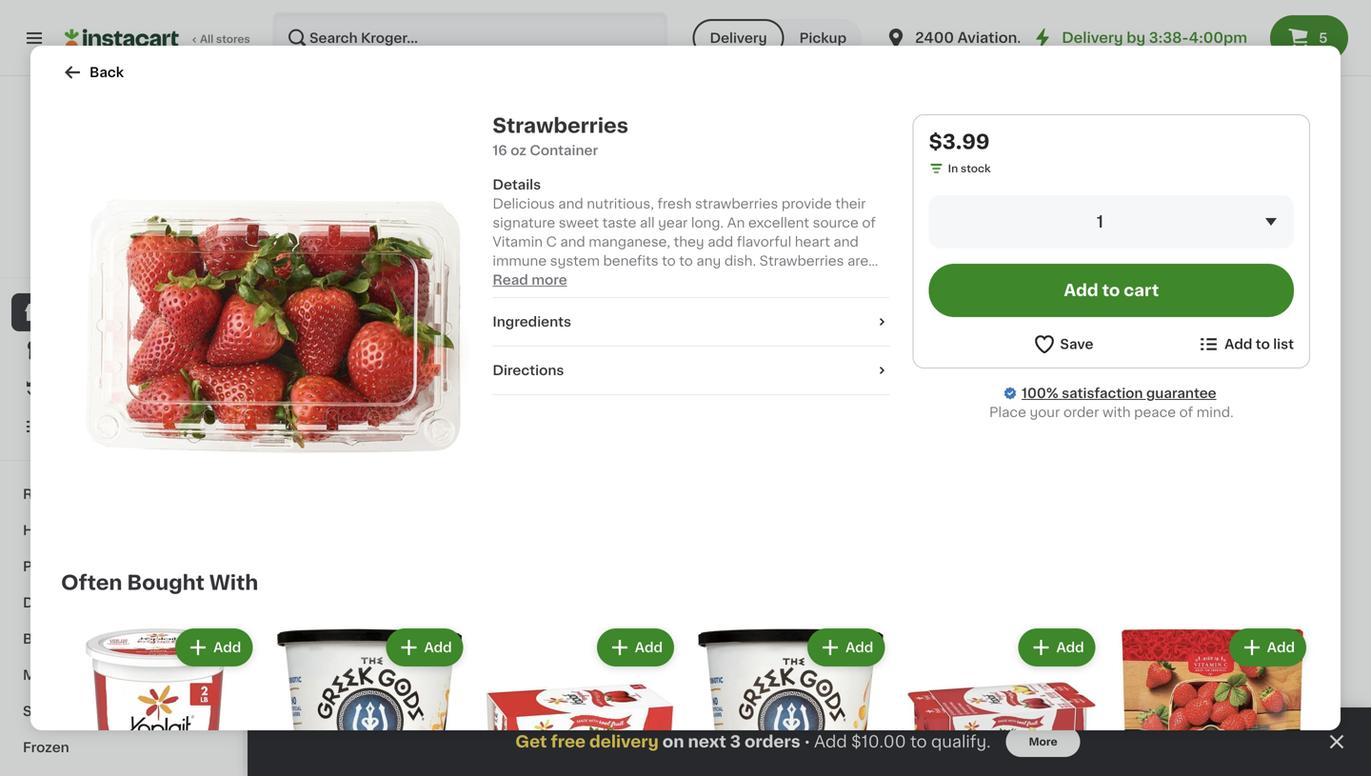 Task type: vqa. For each thing, say whether or not it's contained in the screenshot.
the middle Paper,
no



Task type: describe. For each thing, give the bounding box(es) containing it.
heart
[[795, 235, 830, 249]]

cart
[[1124, 282, 1159, 299]]

/lb for kroger grade a large eggs
[[335, 679, 355, 694]]

holiday link
[[11, 512, 231, 549]]

bell
[[463, 706, 488, 719]]

0 for 0 limes - large
[[1182, 300, 1197, 320]]

organic
[[817, 325, 871, 338]]

ct
[[654, 743, 665, 754]]

in stock
[[948, 163, 991, 174]]

an
[[727, 216, 745, 230]]

$ inside $ 2 kroger grade a large eggs 18 ct
[[644, 682, 651, 692]]

banana inside product group
[[874, 325, 924, 338]]

of inside delicious and nutritious, fresh strawberries provide their signature sweet taste all year long. an excellent source of vitamin c and manganese, they add flavorful heart and immune system benefits to to any dish. strawberries are versatile and work well as a snack and in sweet or savory recipes.
[[862, 216, 876, 230]]

$3.99
[[929, 132, 990, 152]]

bell pepper - green - large
[[463, 706, 603, 738]]

more
[[1029, 737, 1058, 747]]

strawberries 16 oz container for strawberries
[[493, 116, 629, 157]]

large inside bell pepper - green - large
[[463, 725, 501, 738]]

read more button
[[493, 271, 567, 290]]

instacart logo image
[[65, 27, 179, 50]]

pack
[[1237, 725, 1270, 738]]

/lb inside $0.79 per pound element
[[865, 298, 886, 313]]

savory
[[824, 273, 868, 287]]

0 lemons - large
[[994, 300, 1099, 338]]

product group containing /lb
[[817, 128, 979, 364]]

a
[[733, 706, 742, 719]]

more button
[[1006, 727, 1081, 757]]

strawberries for strawberries
[[493, 116, 629, 136]]

details
[[493, 178, 541, 191]]

long.
[[691, 216, 724, 230]]

strawberries image
[[76, 130, 470, 523]]

place your order with peace of mind.
[[990, 406, 1234, 419]]

policy
[[133, 212, 167, 222]]

back button
[[61, 61, 124, 84]]

main content containing 0
[[248, 36, 1372, 776]]

1 vertical spatial 100% satisfaction guarantee
[[1022, 387, 1217, 400]]

well
[[617, 273, 643, 287]]

69
[[844, 682, 859, 692]]

delicious and nutritious, fresh strawberries provide their signature sweet taste all year long. an excellent source of vitamin c and manganese, they add flavorful heart and immune system benefits to to any dish. strawberries are versatile and work well as a snack and in sweet or savory recipes.
[[493, 197, 876, 306]]

fresh
[[658, 197, 692, 211]]

view pricing policy
[[65, 212, 167, 222]]

their
[[836, 197, 866, 211]]

container for strawberries
[[530, 144, 598, 157]]

grade
[[688, 706, 730, 719]]

shop
[[53, 306, 89, 319]]

non-
[[870, 279, 897, 289]]

ritz
[[817, 725, 843, 738]]

they
[[674, 235, 705, 249]]

1 horizontal spatial satisfaction
[[1062, 387, 1144, 400]]

strawberries for 99
[[463, 325, 547, 338]]

- right 'green'
[[597, 706, 603, 719]]

list
[[1274, 338, 1294, 351]]

add inside "treatment tracker modal" dialog
[[814, 734, 847, 750]]

$0.59 per pound element for kroger grade a large eggs
[[286, 678, 448, 703]]

delicious
[[493, 197, 555, 211]]

guarantee inside button
[[147, 231, 202, 241]]

16 for 99
[[463, 343, 475, 354]]

2400 aviation dr button
[[885, 11, 1039, 65]]

delivery for delivery by 3:38-4:00pm
[[1062, 31, 1124, 45]]

1 vertical spatial guarantee
[[1147, 387, 1217, 400]]

and down the dish.
[[719, 273, 744, 287]]

100% satisfaction guarantee inside button
[[49, 231, 202, 241]]

container for 99
[[492, 343, 546, 354]]

pizza
[[994, 725, 1029, 738]]

snacks & candy link
[[11, 693, 231, 730]]

beverages
[[23, 632, 96, 646]]

best
[[286, 449, 334, 469]]

seafood
[[76, 669, 133, 682]]

ritz fresh stacks original crackers
[[817, 725, 932, 757]]

dr
[[1021, 31, 1039, 45]]

kroger inside $ 2 kroger grade a large eggs 18 ct
[[640, 706, 685, 719]]

banana for kroger grade a large eggs
[[286, 706, 336, 719]]

add kroger plus to save
[[52, 250, 180, 261]]

$ 5 99
[[998, 681, 1035, 701]]

- for 0 limes - large
[[1215, 325, 1221, 338]]

purified
[[1220, 706, 1272, 719]]

1 horizontal spatial of
[[1180, 406, 1194, 419]]

large inside $ 2 kroger grade a large eggs 18 ct
[[746, 706, 784, 719]]

$0.79 per pound element
[[817, 297, 979, 322]]

and right delicious
[[558, 197, 584, 211]]

100% inside button
[[49, 231, 78, 241]]

work
[[581, 273, 613, 287]]

0 horizontal spatial 99
[[489, 301, 503, 311]]

in inside delicious and nutritious, fresh strawberries provide their signature sweet taste all year long. an excellent source of vitamin c and manganese, they add flavorful heart and immune system benefits to to any dish. strawberries are versatile and work well as a snack and in sweet or savory recipes.
[[748, 273, 760, 287]]

meat & seafood
[[23, 669, 133, 682]]

classic
[[1032, 725, 1081, 738]]

100% satisfaction guarantee button
[[30, 225, 213, 244]]

original
[[817, 744, 869, 757]]

•
[[805, 734, 811, 749]]

limes
[[1172, 325, 1212, 338]]

$ 0 59 for just ripe avocado medium
[[290, 300, 327, 320]]

pickup
[[800, 31, 847, 45]]

- for bell pepper - green - large
[[543, 706, 549, 719]]

organic banana
[[817, 325, 924, 338]]

99 for 5
[[1020, 682, 1035, 692]]

$10.00
[[852, 734, 906, 750]]

back
[[90, 66, 124, 79]]

orders
[[745, 734, 801, 750]]

dairy & eggs link
[[11, 585, 231, 621]]

pricing
[[93, 212, 131, 222]]

- for 0 lemons - large
[[1051, 325, 1057, 338]]

$ 0 59 for kroger grade a large eggs
[[290, 681, 327, 701]]

0 for 0 lemons - large
[[1005, 300, 1020, 320]]

produce link
[[11, 549, 231, 585]]

& for meat
[[61, 669, 73, 682]]

view pricing policy link
[[65, 210, 178, 225]]

add inside 'link'
[[52, 250, 74, 261]]

recipes.
[[493, 292, 546, 306]]

kroger inside 'link'
[[76, 250, 113, 261]]

0 horizontal spatial eggs
[[78, 596, 112, 610]]

lists
[[53, 420, 86, 433]]

free
[[551, 734, 586, 750]]

stacks
[[887, 725, 932, 738]]

add to list button
[[1197, 332, 1294, 356]]

16 for strawberries
[[493, 144, 508, 157]]

spend
[[823, 708, 858, 719]]

pickup button
[[784, 19, 862, 57]]

buy it again
[[53, 382, 134, 395]]

red
[[994, 706, 1024, 719]]

candy
[[90, 705, 136, 718]]

provide
[[782, 197, 832, 211]]

in inside item carousel region
[[338, 728, 347, 739]]

excellent
[[749, 216, 810, 230]]

delivery for delivery
[[710, 31, 767, 45]]

treatment tracker modal dialog
[[248, 708, 1372, 776]]

add kroger plus to save link
[[52, 248, 191, 263]]

add inside button
[[1064, 282, 1099, 299]]

all
[[640, 216, 655, 230]]

aviation
[[958, 31, 1018, 45]]



Task type: locate. For each thing, give the bounding box(es) containing it.
0 horizontal spatial delivery
[[710, 31, 767, 45]]

1 vertical spatial satisfaction
[[1062, 387, 1144, 400]]

large inside 0 limes - large
[[1224, 325, 1262, 338]]

delivery inside button
[[710, 31, 767, 45]]

are
[[848, 254, 869, 268]]

satisfaction down pricing at the top of the page
[[80, 231, 144, 241]]

3 inside "treatment tracker modal" dialog
[[730, 734, 741, 750]]

0 inside 0 lemons - large
[[1005, 300, 1020, 320]]

large
[[1061, 325, 1099, 338], [1224, 325, 1262, 338], [746, 706, 784, 719], [463, 725, 501, 738]]

1 horizontal spatial oz
[[511, 144, 527, 157]]

vitamin
[[493, 235, 543, 249]]

many in stock inside item carousel region
[[305, 728, 380, 739]]

0 vertical spatial eggs
[[78, 596, 112, 610]]

kroger logo image
[[80, 99, 163, 183]]

oz for strawberries
[[511, 144, 527, 157]]

strawberries inside delicious and nutritious, fresh strawberries provide their signature sweet taste all year long. an excellent source of vitamin c and manganese, they add flavorful heart and immune system benefits to to any dish. strawberries are versatile and work well as a snack and in sweet or savory recipes.
[[760, 254, 844, 268]]

strawberries 16 oz container inside main content
[[463, 325, 547, 354]]

large inside 0 lemons - large
[[1061, 325, 1099, 338]]

1 vertical spatial 16
[[463, 343, 475, 354]]

5
[[1319, 31, 1328, 45], [1005, 681, 1019, 701]]

of left mind.
[[1180, 406, 1194, 419]]

2 59 from the top
[[313, 682, 327, 692]]

0 horizontal spatial satisfaction
[[80, 231, 144, 241]]

delivery by 3:38-4:00pm
[[1062, 31, 1248, 45]]

59 for just ripe avocado medium
[[313, 301, 327, 311]]

- left 'save'
[[1051, 325, 1057, 338]]

strawberries down recipes.
[[463, 325, 547, 338]]

product group containing 0
[[1172, 128, 1334, 379]]

0 horizontal spatial 3
[[730, 734, 741, 750]]

1 vertical spatial 100%
[[1022, 387, 1059, 400]]

of
[[862, 216, 876, 230], [1180, 406, 1194, 419]]

signature
[[493, 216, 555, 230]]

kroger inside kroger purified drinking water 24-pack
[[1172, 706, 1217, 719]]

to left cart
[[1103, 282, 1120, 299]]

to inside button
[[1103, 282, 1120, 299]]

0 for 0 79
[[474, 681, 488, 701]]

strawberries 16 oz container up directions
[[463, 325, 547, 354]]

1 $0.59 per pound element from the top
[[286, 297, 448, 322]]

get
[[516, 734, 547, 750]]

dairy
[[23, 596, 60, 610]]

0 vertical spatial sweet
[[559, 216, 599, 230]]

1 vertical spatial 59
[[313, 682, 327, 692]]

1 horizontal spatial 100% satisfaction guarantee
[[1022, 387, 1217, 400]]

strawberries
[[695, 197, 779, 211]]

0 vertical spatial 3
[[1182, 681, 1196, 701]]

add button
[[546, 133, 619, 168], [900, 133, 973, 168], [1254, 133, 1328, 168], [177, 631, 251, 665], [388, 631, 462, 665], [599, 631, 672, 665], [810, 631, 883, 665], [1021, 631, 1094, 665], [1231, 631, 1305, 665]]

5 inside button
[[1319, 31, 1328, 45]]

sweet up system
[[559, 216, 599, 230]]

stores
[[216, 34, 250, 44]]

qualify.
[[932, 734, 991, 750]]

banana for just ripe avocado medium
[[286, 325, 336, 338]]

& left candy
[[76, 705, 87, 718]]

save
[[155, 250, 180, 261], [887, 708, 912, 719]]

- left 'green'
[[543, 706, 549, 719]]

0 vertical spatial frozen
[[1081, 706, 1126, 719]]

0 vertical spatial 16
[[493, 144, 508, 157]]

frozen inside red baron frozen pizza classic crust pepperoni
[[1081, 706, 1126, 719]]

0 vertical spatial container
[[530, 144, 598, 157]]

59 for kroger grade a large eggs
[[313, 682, 327, 692]]

meat & seafood link
[[11, 657, 231, 693]]

to down they at the top of the page
[[679, 254, 693, 268]]

and down system
[[553, 273, 578, 287]]

fresh
[[846, 725, 883, 738]]

to inside button
[[1256, 338, 1270, 351]]

1 horizontal spatial frozen
[[1081, 706, 1126, 719]]

main content
[[248, 36, 1372, 776]]

ripe
[[673, 325, 703, 338]]

large left list
[[1224, 325, 1262, 338]]

$0.59 per pound element for just ripe avocado medium
[[286, 297, 448, 322]]

place
[[990, 406, 1027, 419]]

4:00pm
[[1189, 31, 1248, 45]]

lists link
[[11, 408, 231, 446]]

large down add to cart
[[1061, 325, 1099, 338]]

strawberries 16 oz container for 99
[[463, 325, 547, 354]]

1 horizontal spatial save
[[887, 708, 912, 719]]

ingredients button
[[493, 312, 890, 331]]

0 vertical spatial $0.59 per pound element
[[286, 297, 448, 322]]

strawberries 16 oz container up details at the left top
[[493, 116, 629, 157]]

0 horizontal spatial 100% satisfaction guarantee
[[49, 231, 202, 241]]

next
[[688, 734, 727, 750]]

oz inside main content
[[477, 343, 490, 354]]

/lb inside item carousel region
[[335, 679, 355, 694]]

frozen down snacks
[[23, 741, 69, 754]]

&
[[63, 596, 74, 610], [61, 669, 73, 682], [76, 705, 87, 718]]

save inside item carousel region
[[887, 708, 912, 719]]

2 $ 0 59 from the top
[[290, 681, 327, 701]]

add inside button
[[1225, 338, 1253, 351]]

kroger up view pricing policy link in the left of the page
[[98, 190, 145, 203]]

view
[[65, 212, 91, 222]]

1 horizontal spatial 16
[[493, 144, 508, 157]]

to left list
[[1256, 338, 1270, 351]]

$ 4 69
[[821, 681, 859, 701]]

1 vertical spatial oz
[[477, 343, 490, 354]]

1 vertical spatial eggs
[[640, 725, 674, 738]]

0 vertical spatial guarantee
[[147, 231, 202, 241]]

None search field
[[272, 11, 668, 65]]

0 vertical spatial satisfaction
[[80, 231, 144, 241]]

your
[[1030, 406, 1060, 419]]

5 inside item carousel region
[[1005, 681, 1019, 701]]

0 horizontal spatial of
[[862, 216, 876, 230]]

taste
[[603, 216, 637, 230]]

save inside add kroger plus to save 'link'
[[155, 250, 180, 261]]

strawberries up details at the left top
[[493, 116, 629, 136]]

100% up your at right bottom
[[1022, 387, 1059, 400]]

/lb for just ripe avocado medium
[[335, 298, 355, 313]]

pepper
[[491, 706, 540, 719]]

frozen up crust
[[1081, 706, 1126, 719]]

1 horizontal spatial eggs
[[640, 725, 674, 738]]

satisfaction inside button
[[80, 231, 144, 241]]

2 horizontal spatial 99
[[1198, 682, 1212, 692]]

$0.59 per pound element
[[286, 297, 448, 322], [286, 678, 448, 703]]

to right plus at the left top
[[141, 250, 152, 261]]

and up system
[[560, 235, 586, 249]]

kroger
[[98, 190, 145, 203], [76, 250, 113, 261], [640, 706, 685, 719], [1172, 706, 1217, 719]]

product group
[[463, 128, 625, 356], [817, 128, 979, 364], [1172, 128, 1334, 379], [61, 625, 257, 776], [272, 625, 467, 776], [483, 625, 678, 776], [693, 625, 889, 776], [904, 625, 1100, 776], [1115, 625, 1311, 776]]

save up stacks
[[887, 708, 912, 719]]

- inside 0 lemons - large
[[1051, 325, 1057, 338]]

1 horizontal spatial 3
[[1182, 681, 1196, 701]]

3 right next
[[730, 734, 741, 750]]

1 horizontal spatial 5
[[1319, 31, 1328, 45]]

- inside 0 limes - large
[[1215, 325, 1221, 338]]

flavorful
[[737, 235, 792, 249]]

100% satisfaction guarantee up plus at the left top
[[49, 231, 202, 241]]

mind.
[[1197, 406, 1234, 419]]

& for snacks
[[76, 705, 87, 718]]

2400 aviation dr
[[915, 31, 1039, 45]]

eggs down often
[[78, 596, 112, 610]]

0 horizontal spatial save
[[155, 250, 180, 261]]

order
[[1064, 406, 1100, 419]]

3 inside item carousel region
[[1182, 681, 1196, 701]]

1 vertical spatial strawberries 16 oz container
[[463, 325, 547, 354]]

strawberries inside main content
[[463, 325, 547, 338]]

0 vertical spatial 5
[[1319, 31, 1328, 45]]

in
[[748, 273, 760, 287], [338, 347, 347, 358], [869, 347, 879, 358], [1046, 362, 1056, 373], [1223, 362, 1233, 373], [338, 728, 347, 739]]

1 59 from the top
[[313, 301, 327, 311]]

large right 'a'
[[746, 706, 784, 719]]

delivery
[[590, 734, 659, 750]]

0 vertical spatial $ 0 59
[[290, 300, 327, 320]]

save right plus at the left top
[[155, 250, 180, 261]]

many
[[305, 347, 335, 358], [836, 347, 866, 358], [1013, 362, 1044, 373], [1191, 362, 1221, 373], [305, 728, 335, 739]]

add
[[708, 235, 734, 249]]

guarantee down policy
[[147, 231, 202, 241]]

to inside "treatment tracker modal" dialog
[[911, 734, 927, 750]]

container inside main content
[[492, 343, 546, 354]]

strawberries down heart
[[760, 254, 844, 268]]

100% satisfaction guarantee
[[49, 231, 202, 241], [1022, 387, 1217, 400]]

large down bell
[[463, 725, 501, 738]]

0 vertical spatial 100% satisfaction guarantee
[[49, 231, 202, 241]]

1 vertical spatial strawberries
[[760, 254, 844, 268]]

99 inside $ 3 99
[[1198, 682, 1212, 692]]

2 vertical spatial &
[[76, 705, 87, 718]]

stock inside item carousel region
[[350, 728, 380, 739]]

snacks & candy
[[23, 705, 136, 718]]

with
[[209, 573, 258, 593]]

99 up red
[[1020, 682, 1035, 692]]

1 vertical spatial save
[[887, 708, 912, 719]]

$ 0 59 inside item carousel region
[[290, 681, 327, 701]]

many inside item carousel region
[[305, 728, 335, 739]]

1 vertical spatial sweet
[[763, 273, 803, 287]]

strawberries 16 oz container
[[493, 116, 629, 157], [463, 325, 547, 354]]

kroger up water at the right
[[1172, 706, 1217, 719]]

banana inside item carousel region
[[286, 706, 336, 719]]

1 vertical spatial 3
[[730, 734, 741, 750]]

2 $0.59 per pound element from the top
[[286, 678, 448, 703]]

kroger purified drinking water 24-pack
[[1172, 706, 1331, 738]]

1 horizontal spatial delivery
[[1062, 31, 1124, 45]]

1 vertical spatial container
[[492, 343, 546, 354]]

kroger link
[[80, 99, 163, 206]]

gmo
[[897, 279, 926, 289]]

0 horizontal spatial guarantee
[[147, 231, 202, 241]]

99 inside $ 5 99
[[1020, 682, 1035, 692]]

0 vertical spatial save
[[155, 250, 180, 261]]

2
[[651, 681, 664, 701]]

1 horizontal spatial sweet
[[763, 273, 803, 287]]

plus
[[115, 250, 138, 261]]

service type group
[[693, 19, 862, 57]]

kroger left plus at the left top
[[76, 250, 113, 261]]

0 vertical spatial 59
[[313, 301, 327, 311]]

16
[[493, 144, 508, 157], [463, 343, 475, 354]]

stock
[[961, 163, 991, 174], [350, 347, 380, 358], [881, 347, 911, 358], [1059, 362, 1089, 373], [1236, 362, 1266, 373], [350, 728, 380, 739]]

delivery left pickup button
[[710, 31, 767, 45]]

- right "limes"
[[1215, 325, 1221, 338]]

details button
[[493, 175, 890, 194]]

dish.
[[725, 254, 756, 268]]

0 vertical spatial &
[[63, 596, 74, 610]]

container up directions
[[492, 343, 546, 354]]

read more
[[493, 273, 567, 287]]

produce
[[23, 560, 81, 573]]

and down source
[[834, 235, 859, 249]]

a
[[665, 273, 673, 287]]

1 horizontal spatial 100%
[[1022, 387, 1059, 400]]

$0.59 per pound element inside item carousel region
[[286, 678, 448, 703]]

it
[[84, 382, 93, 395]]

& for dairy
[[63, 596, 74, 610]]

of down their at the right of the page
[[862, 216, 876, 230]]

crust
[[1084, 725, 1121, 738]]

1 vertical spatial of
[[1180, 406, 1194, 419]]

oz for 99
[[477, 343, 490, 354]]

0 horizontal spatial 5
[[1005, 681, 1019, 701]]

guarantee
[[147, 231, 202, 241], [1147, 387, 1217, 400]]

sweet left or
[[763, 273, 803, 287]]

0 vertical spatial oz
[[511, 144, 527, 157]]

2 vertical spatial strawberries
[[463, 325, 547, 338]]

to inside 'link'
[[141, 250, 152, 261]]

0 vertical spatial of
[[862, 216, 876, 230]]

100% down view at the top of the page
[[49, 231, 78, 241]]

recipes link
[[11, 476, 231, 512]]

all stores link
[[65, 11, 251, 65]]

to up a
[[662, 254, 676, 268]]

0 vertical spatial strawberries 16 oz container
[[493, 116, 629, 157]]

1 field
[[929, 195, 1294, 249]]

delivery left by
[[1062, 31, 1124, 45]]

1 vertical spatial $ 0 59
[[290, 681, 327, 701]]

guarantee up peace
[[1147, 387, 1217, 400]]

59 inside item carousel region
[[313, 682, 327, 692]]

100% satisfaction guarantee link
[[1022, 384, 1217, 403]]

container up details at the left top
[[530, 144, 598, 157]]

1 vertical spatial &
[[61, 669, 73, 682]]

as
[[646, 273, 662, 287]]

$ 0 59
[[290, 300, 327, 320], [290, 681, 327, 701]]

spend $20, save $5
[[823, 708, 928, 719]]

satisfaction up place your order with peace of mind.
[[1062, 387, 1144, 400]]

to down $5
[[911, 734, 927, 750]]

delivery button
[[693, 19, 784, 57]]

0 inside 0 limes - large
[[1182, 300, 1197, 320]]

0 horizontal spatial 100%
[[49, 231, 78, 241]]

delivery by 3:38-4:00pm link
[[1032, 27, 1248, 50]]

$ inside $ 4 69
[[821, 682, 828, 692]]

eggs inside $ 2 kroger grade a large eggs 18 ct
[[640, 725, 674, 738]]

kroger down 2
[[640, 706, 685, 719]]

0 horizontal spatial frozen
[[23, 741, 69, 754]]

item carousel region
[[286, 440, 1334, 776]]

& right dairy
[[63, 596, 74, 610]]

0 horizontal spatial sweet
[[559, 216, 599, 230]]

by
[[1127, 31, 1146, 45]]

100% satisfaction guarantee up the with
[[1022, 387, 1217, 400]]

nutritious,
[[587, 197, 654, 211]]

$ inside $ 3 99
[[1175, 682, 1182, 692]]

meat
[[23, 669, 58, 682]]

pepperoni
[[994, 744, 1063, 757]]

1 $ 0 59 from the top
[[290, 300, 327, 320]]

& right meat
[[61, 669, 73, 682]]

3 up water at the right
[[1182, 681, 1196, 701]]

0 horizontal spatial oz
[[477, 343, 490, 354]]

0 horizontal spatial 16
[[463, 343, 475, 354]]

1 horizontal spatial 99
[[1020, 682, 1035, 692]]

1 vertical spatial $0.59 per pound element
[[286, 678, 448, 703]]

99 up water at the right
[[1198, 682, 1212, 692]]

eggs up ct at the left bottom of page
[[640, 725, 674, 738]]

shop link
[[11, 293, 231, 331]]

$ inside $ 5 99
[[998, 682, 1005, 692]]

1 vertical spatial 5
[[1005, 681, 1019, 701]]

3
[[1182, 681, 1196, 701], [730, 734, 741, 750]]

99 for 3
[[1198, 682, 1212, 692]]

directions button
[[493, 361, 890, 380]]

99 down 'read'
[[489, 301, 503, 311]]

1 horizontal spatial guarantee
[[1147, 387, 1217, 400]]

18
[[640, 743, 652, 754]]

0 vertical spatial strawberries
[[493, 116, 629, 136]]

2400
[[915, 31, 954, 45]]

1 vertical spatial frozen
[[23, 741, 69, 754]]

0 vertical spatial 100%
[[49, 231, 78, 241]]

best sellers
[[286, 449, 411, 469]]

container
[[530, 144, 598, 157], [492, 343, 546, 354]]



